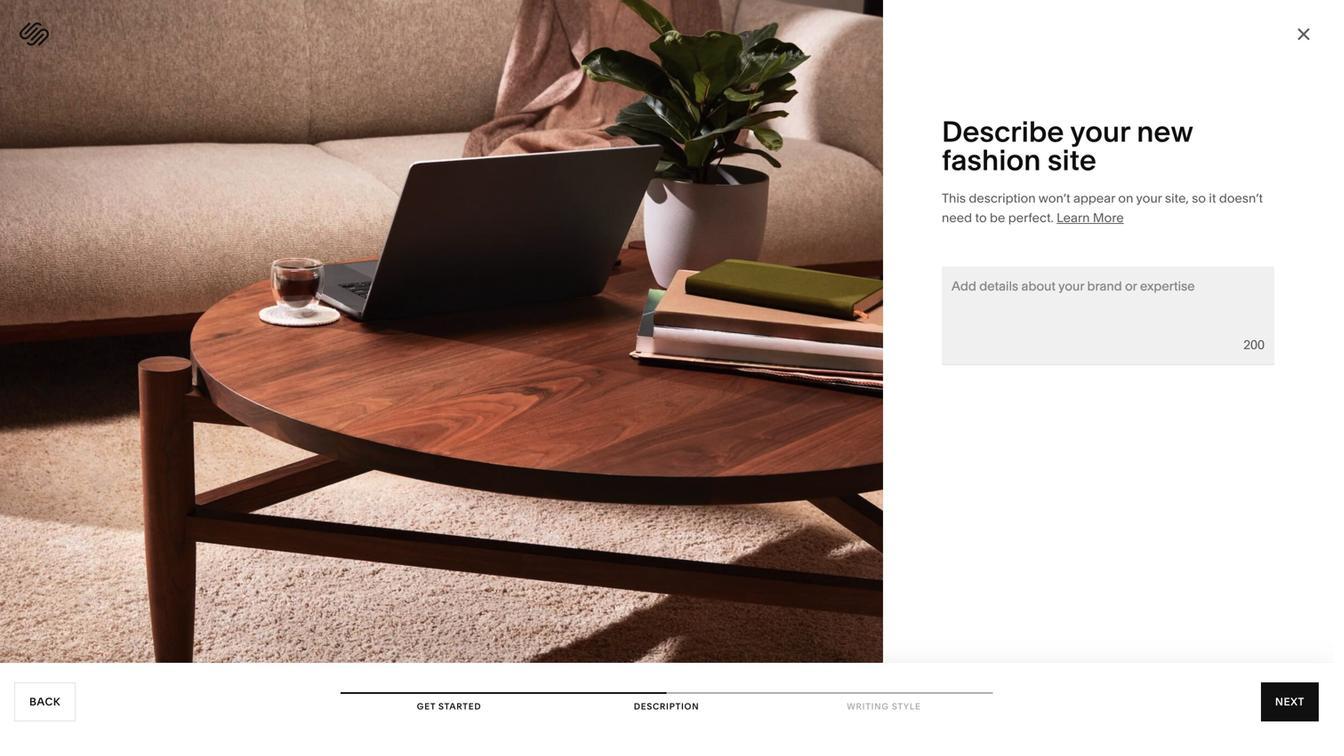 Task type: describe. For each thing, give the bounding box(es) containing it.
get
[[417, 702, 436, 712]]

your inside the this description won't appear on your site, so it doesn't need to be perfect.
[[1136, 191, 1162, 206]]

Add details about your brand or expertise text field
[[952, 277, 1234, 355]]

style
[[892, 702, 921, 712]]

back button
[[14, 683, 76, 722]]

more
[[1093, 210, 1124, 225]]

learn more
[[1057, 210, 1124, 225]]

doesn't
[[1219, 191, 1263, 206]]

to
[[975, 210, 987, 225]]

description
[[634, 702, 699, 712]]

learn
[[1057, 210, 1090, 225]]

describe your new fashion site
[[942, 114, 1193, 177]]

started
[[438, 702, 481, 712]]

your inside describe your new fashion site
[[1070, 114, 1130, 149]]

be
[[990, 210, 1005, 225]]

site
[[1048, 143, 1097, 177]]

new
[[1137, 114, 1193, 149]]

it
[[1209, 191, 1216, 206]]

so
[[1192, 191, 1206, 206]]

describe
[[942, 114, 1064, 149]]

learn more link
[[1057, 210, 1124, 225]]

fashion
[[942, 143, 1041, 177]]

writing style
[[847, 702, 921, 712]]

200
[[1244, 338, 1265, 353]]



Task type: vqa. For each thing, say whether or not it's contained in the screenshot.
be
yes



Task type: locate. For each thing, give the bounding box(es) containing it.
next button
[[1261, 683, 1319, 722]]

your
[[1070, 114, 1130, 149], [1136, 191, 1162, 206]]

your right on
[[1136, 191, 1162, 206]]

this
[[942, 191, 966, 206]]

appear
[[1073, 191, 1115, 206]]

this description won't appear on your site, so it doesn't need to be perfect.
[[942, 191, 1263, 225]]

site,
[[1165, 191, 1189, 206]]

need
[[942, 210, 972, 225]]

description
[[969, 191, 1036, 206]]

on
[[1118, 191, 1133, 206]]

writing
[[847, 702, 889, 712]]

1 horizontal spatial your
[[1136, 191, 1162, 206]]

0 horizontal spatial your
[[1070, 114, 1130, 149]]

get started
[[417, 702, 481, 712]]

1 vertical spatial your
[[1136, 191, 1162, 206]]

0 vertical spatial your
[[1070, 114, 1130, 149]]

next
[[1275, 696, 1305, 709]]

your left the new
[[1070, 114, 1130, 149]]

laptop on table image
[[0, 0, 883, 663]]

won't
[[1039, 191, 1070, 206]]

perfect.
[[1008, 210, 1054, 225]]

back
[[29, 696, 61, 709]]



